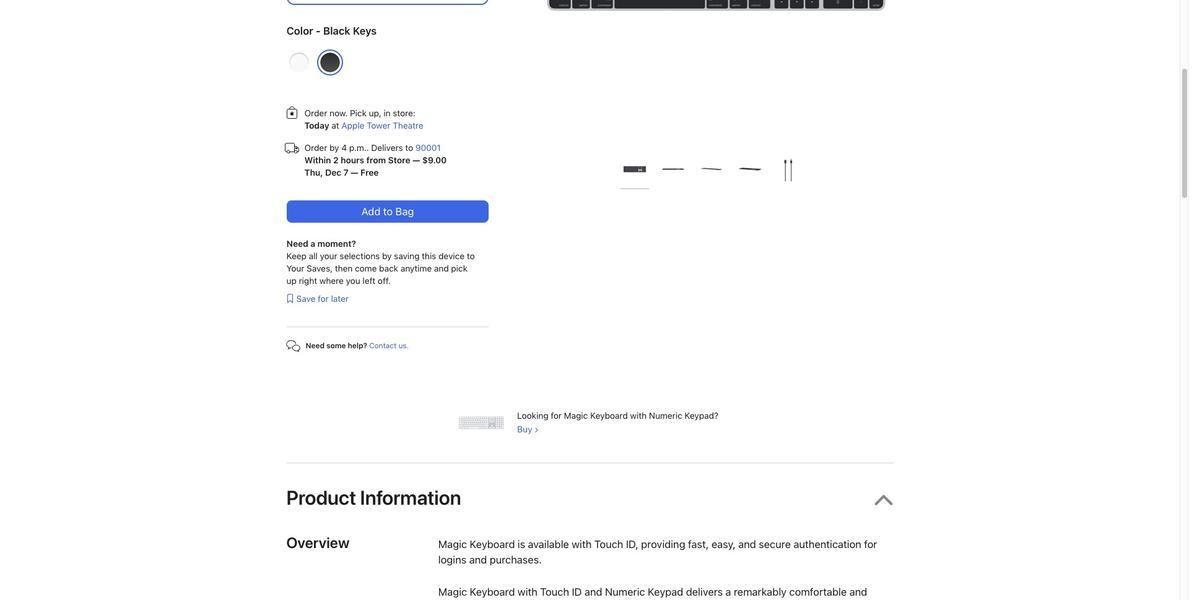 Task type: describe. For each thing, give the bounding box(es) containing it.
$9.00
[[422, 155, 447, 165]]

with inside magic keyboard with touch id and numeric keypad delivers a remarkably comfortable and
[[518, 587, 537, 599]]

90001
[[415, 143, 441, 153]]

numeric inside looking for magic keyboard with numeric keypad? buy
[[649, 411, 682, 421]]

authentication
[[794, 539, 861, 551]]

up,
[[369, 108, 381, 118]]

and right comfortable
[[849, 587, 867, 599]]

theatre
[[393, 121, 423, 131]]

comfortable
[[789, 587, 847, 599]]

id
[[572, 587, 582, 599]]

where
[[319, 276, 344, 286]]

apple
[[342, 121, 364, 131]]

buy
[[517, 425, 532, 435]]

need a moment? keep all your selections by saving this device to your saves, then come back anytime and pick up right where you left off.
[[286, 239, 475, 286]]

purchases.
[[490, 554, 542, 567]]

bag
[[395, 206, 414, 218]]

apple tower theatre button
[[342, 120, 423, 132]]

by inside need a moment? keep all your selections by saving this device to your saves, then come back anytime and pick up right where you left off.
[[382, 251, 392, 261]]

keyboard for available
[[470, 539, 515, 551]]

0 vertical spatial —
[[413, 155, 420, 165]]

touch inside magic keyboard is available with touch id, providing fast, easy, and secure authentication for logins and purchases.
[[594, 539, 623, 551]]

you
[[346, 276, 360, 286]]

come
[[355, 264, 377, 274]]

thu,
[[304, 168, 323, 178]]

overview
[[286, 535, 350, 553]]

pick
[[451, 264, 468, 274]]

need some help? contact us.
[[306, 342, 409, 351]]

a inside magic keyboard with touch id and numeric keypad delivers a remarkably comfortable and
[[726, 587, 731, 599]]

for for looking
[[551, 411, 562, 421]]

selections
[[340, 251, 380, 261]]

all
[[309, 251, 318, 261]]

moment?
[[317, 239, 356, 249]]

from
[[366, 155, 386, 165]]

a inside need a moment? keep all your selections by saving this device to your saves, then come back anytime and pick up right where you left off.
[[310, 239, 315, 249]]

keyboard for touch
[[470, 587, 515, 599]]

product information
[[286, 487, 461, 510]]

back
[[379, 264, 398, 274]]

then
[[335, 264, 353, 274]]

for inside magic keyboard is available with touch id, providing fast, easy, and secure authentication for logins and purchases.
[[864, 539, 877, 551]]

fast,
[[688, 539, 709, 551]]

later
[[331, 294, 349, 304]]

off.
[[378, 276, 391, 286]]

some
[[326, 342, 346, 351]]

and right id at the left of the page
[[585, 587, 602, 599]]

and right easy,
[[738, 539, 756, 551]]

numeric inside magic keyboard with touch id and numeric keypad delivers a remarkably comfortable and
[[605, 587, 645, 599]]

need for need a moment? keep all your selections by saving this device to your saves, then come back anytime and pick up right where you left off.
[[286, 239, 308, 249]]

is
[[518, 539, 525, 551]]

magic inside looking for magic keyboard with numeric keypad? buy
[[564, 411, 588, 421]]

device
[[439, 251, 465, 261]]

magic keyboard with touch id and numeric keypad delivers a remarkably comfortable and
[[438, 587, 891, 601]]

gallery group
[[539, 0, 1189, 189]]

keys
[[353, 25, 377, 37]]

with for keyboard
[[630, 411, 647, 421]]

0 horizontal spatial —
[[351, 168, 358, 178]]

secure
[[759, 539, 791, 551]]

magic keyboard with numeric keypad in black, featuring an inverted t arrow key layout, and dedicated page up and page down keys. image inside tab list
[[620, 155, 649, 184]]

add
[[361, 206, 380, 218]]

magic for is
[[438, 539, 467, 551]]

rear of magic keyboard, showing lightning port in the centre and the power on switch. image
[[697, 155, 726, 184]]

contact
[[369, 342, 397, 351]]

information
[[360, 487, 461, 510]]

with for available
[[572, 539, 592, 551]]

and inside need a moment? keep all your selections by saving this device to your saves, then come back anytime and pick up right where you left off.
[[434, 264, 449, 274]]

buy link
[[517, 425, 539, 435]]

color
[[286, 25, 313, 37]]

pick
[[350, 108, 367, 118]]

to inside button
[[383, 206, 393, 218]]

and right logins
[[469, 554, 487, 567]]

saves,
[[307, 264, 333, 274]]

to inside need a moment? keep all your selections by saving this device to your saves, then come back anytime and pick up right where you left off.
[[467, 251, 475, 261]]

chat image
[[285, 339, 301, 354]]

product information button
[[286, 464, 894, 535]]

now.
[[329, 108, 348, 118]]

order now. pick up, in store: today at apple tower theatre
[[304, 108, 423, 131]]

store
[[388, 155, 410, 165]]

4
[[341, 143, 347, 153]]

today
[[304, 121, 329, 131]]

up
[[286, 276, 297, 286]]

add to bag
[[361, 206, 414, 218]]



Task type: locate. For each thing, give the bounding box(es) containing it.
save
[[296, 294, 315, 304]]

order
[[304, 108, 327, 118], [304, 143, 327, 153]]

this
[[422, 251, 436, 261]]

your
[[320, 251, 337, 261]]

and down device
[[434, 264, 449, 274]]

1 horizontal spatial to
[[405, 143, 413, 153]]

providing
[[641, 539, 685, 551]]

0 horizontal spatial with
[[518, 587, 537, 599]]

to inside the order by 4 p.m.. delivers to 90001 within 2 hours from store — $9.00 thu, dec 7 — free
[[405, 143, 413, 153]]

with inside magic keyboard is available with touch id, providing fast, easy, and secure authentication for logins and purchases.
[[572, 539, 592, 551]]

a
[[310, 239, 315, 249], [726, 587, 731, 599]]

0 vertical spatial to
[[405, 143, 413, 153]]

1 vertical spatial for
[[551, 411, 562, 421]]

0 horizontal spatial to
[[383, 206, 393, 218]]

— down 90001 in the top left of the page
[[413, 155, 420, 165]]

touch inside magic keyboard with touch id and numeric keypad delivers a remarkably comfortable and
[[540, 587, 569, 599]]

1 vertical spatial —
[[351, 168, 358, 178]]

1 horizontal spatial for
[[551, 411, 562, 421]]

anytime
[[401, 264, 432, 274]]

order inside order now. pick up, in store: today at apple tower theatre
[[304, 108, 327, 118]]

1 vertical spatial a
[[726, 587, 731, 599]]

keep
[[286, 251, 307, 261]]

2 horizontal spatial to
[[467, 251, 475, 261]]

magic down logins
[[438, 587, 467, 599]]

2 order from the top
[[304, 143, 327, 153]]

available
[[528, 539, 569, 551]]

0 vertical spatial for
[[318, 294, 329, 304]]

— right 7
[[351, 168, 358, 178]]

magic keyboard is available with touch id, providing fast, easy, and secure authentication for logins and purchases.
[[438, 539, 877, 567]]

1 vertical spatial numeric
[[605, 587, 645, 599]]

0 vertical spatial touch
[[594, 539, 623, 551]]

tab list inside the gallery group
[[620, 146, 812, 189]]

need up keep
[[286, 239, 308, 249]]

keyboard inside magic keyboard with touch id and numeric keypad delivers a remarkably comfortable and
[[470, 587, 515, 599]]

magic
[[564, 411, 588, 421], [438, 539, 467, 551], [438, 587, 467, 599]]

touch
[[594, 539, 623, 551], [540, 587, 569, 599]]

by inside the order by 4 p.m.. delivers to 90001 within 2 hours from store — $9.00 thu, dec 7 — free
[[329, 143, 339, 153]]

7
[[343, 168, 348, 178]]

within
[[304, 155, 331, 165]]

0 vertical spatial with
[[630, 411, 647, 421]]

need
[[286, 239, 308, 249], [306, 342, 325, 351]]

order up within
[[304, 143, 327, 153]]

1 vertical spatial need
[[306, 342, 325, 351]]

keyboard inside magic keyboard is available with touch id, providing fast, easy, and secure authentication for logins and purchases.
[[470, 539, 515, 551]]

1 vertical spatial by
[[382, 251, 392, 261]]

logins
[[438, 554, 466, 567]]

by left 4
[[329, 143, 339, 153]]

0 vertical spatial by
[[329, 143, 339, 153]]

order inside the order by 4 p.m.. delivers to 90001 within 2 hours from store — $9.00 thu, dec 7 — free
[[304, 143, 327, 153]]

for left later on the left of page
[[318, 294, 329, 304]]

0 horizontal spatial for
[[318, 294, 329, 304]]

order by 4 p.m.. delivers to 90001 within 2 hours from store — $9.00 thu, dec 7 — free
[[304, 143, 447, 178]]

left
[[363, 276, 375, 286]]

applestorepickup image
[[284, 106, 299, 121]]

2 vertical spatial keyboard
[[470, 587, 515, 599]]

2
[[333, 155, 339, 165]]

keyboard inside looking for magic keyboard with numeric keypad? buy
[[590, 411, 628, 421]]

in
[[384, 108, 391, 118]]

1 horizontal spatial —
[[413, 155, 420, 165]]

need inside need a moment? keep all your selections by saving this device to your saves, then come back anytime and pick up right where you left off.
[[286, 239, 308, 249]]

a right delivers
[[726, 587, 731, 599]]

to left bag
[[383, 206, 393, 218]]

magic keyboard with numeric keypad in black, featuring an inverted t arrow key layout, and dedicated page up and page down keys. image
[[539, 0, 893, 142], [620, 155, 649, 184]]

bookmark image
[[283, 292, 296, 305]]

2 vertical spatial for
[[864, 539, 877, 551]]

by
[[329, 143, 339, 153], [382, 251, 392, 261]]

keypad?
[[685, 411, 718, 421]]

hours
[[341, 155, 364, 165]]

magic for with
[[438, 587, 467, 599]]

magic inside magic keyboard with touch id and numeric keypad delivers a remarkably comfortable and
[[438, 587, 467, 599]]

1 vertical spatial to
[[383, 206, 393, 218]]

contact us. link
[[369, 342, 409, 351]]

looking for magic keyboard with numeric keypad? buy
[[517, 411, 718, 435]]

0 vertical spatial keyboard
[[590, 411, 628, 421]]

your
[[286, 264, 304, 274]]

help?
[[348, 342, 367, 351]]

1 vertical spatial order
[[304, 143, 327, 153]]

to up pick
[[467, 251, 475, 261]]

2 vertical spatial magic
[[438, 587, 467, 599]]

free
[[360, 168, 379, 178]]

for for save
[[318, 294, 329, 304]]

for right authentication
[[864, 539, 877, 551]]

1 vertical spatial magic keyboard with numeric keypad in black, featuring an inverted t arrow key layout, and dedicated page up and page down keys. image
[[620, 155, 649, 184]]

keyboard
[[590, 411, 628, 421], [470, 539, 515, 551], [470, 587, 515, 599]]

color - black keys
[[286, 25, 377, 37]]

90001 button
[[415, 142, 441, 154]]

easy,
[[712, 539, 736, 551]]

1 vertical spatial with
[[572, 539, 592, 551]]

1 horizontal spatial touch
[[594, 539, 623, 551]]

woven usb-c to lightning cable connectors, in black image
[[774, 155, 803, 184]]

magic right looking
[[564, 411, 588, 421]]

—
[[413, 155, 420, 165], [351, 168, 358, 178]]

numeric
[[649, 411, 682, 421], [605, 587, 645, 599]]

2 horizontal spatial with
[[630, 411, 647, 421]]

numeric left keypad
[[605, 587, 645, 599]]

with
[[630, 411, 647, 421], [572, 539, 592, 551], [518, 587, 537, 599]]

save for later
[[296, 294, 349, 304]]

1 vertical spatial touch
[[540, 587, 569, 599]]

0 vertical spatial numeric
[[649, 411, 682, 421]]

1 horizontal spatial a
[[726, 587, 731, 599]]

0 vertical spatial magic
[[564, 411, 588, 421]]

1 horizontal spatial with
[[572, 539, 592, 551]]

id,
[[626, 539, 638, 551]]

for right looking
[[551, 411, 562, 421]]

with inside looking for magic keyboard with numeric keypad? buy
[[630, 411, 647, 421]]

and
[[434, 264, 449, 274], [738, 539, 756, 551], [469, 554, 487, 567], [585, 587, 602, 599], [849, 587, 867, 599]]

store:
[[393, 108, 415, 118]]

black
[[323, 25, 350, 37]]

saving
[[394, 251, 420, 261]]

by up back
[[382, 251, 392, 261]]

touch left id at the left of the page
[[540, 587, 569, 599]]

order for order now. pick up, in store: today at apple tower theatre
[[304, 108, 327, 118]]

product
[[286, 487, 356, 510]]

0 horizontal spatial touch
[[540, 587, 569, 599]]

need for need some help? contact us.
[[306, 342, 325, 351]]

touch left id,
[[594, 539, 623, 551]]

to
[[405, 143, 413, 153], [383, 206, 393, 218], [467, 251, 475, 261]]

2 vertical spatial with
[[518, 587, 537, 599]]

keypad
[[648, 587, 683, 599]]

0 horizontal spatial a
[[310, 239, 315, 249]]

magic up logins
[[438, 539, 467, 551]]

remarkably
[[734, 587, 787, 599]]

tab list
[[620, 146, 812, 189]]

1 vertical spatial keyboard
[[470, 539, 515, 551]]

dec
[[325, 168, 341, 178]]

0 vertical spatial a
[[310, 239, 315, 249]]

0 horizontal spatial by
[[329, 143, 339, 153]]

2 horizontal spatial for
[[864, 539, 877, 551]]

for inside button
[[318, 294, 329, 304]]

delivers
[[371, 143, 403, 153]]

boxtruck image
[[284, 141, 299, 156]]

at
[[332, 121, 339, 131]]

tower
[[367, 121, 390, 131]]

order for order by 4 p.m.. delivers to 90001 within 2 hours from store — $9.00 thu, dec 7 — free
[[304, 143, 327, 153]]

1 horizontal spatial by
[[382, 251, 392, 261]]

-
[[316, 25, 321, 37]]

1 order from the top
[[304, 108, 327, 118]]

looking
[[517, 411, 548, 421]]

us.
[[399, 342, 409, 351]]

right
[[299, 276, 317, 286]]

p.m..
[[349, 143, 369, 153]]

1 horizontal spatial numeric
[[649, 411, 682, 421]]

order up today
[[304, 108, 327, 118]]

delivers
[[686, 587, 723, 599]]

magic inside magic keyboard is available with touch id, providing fast, easy, and secure authentication for logins and purchases.
[[438, 539, 467, 551]]

0 horizontal spatial numeric
[[605, 587, 645, 599]]

to up store
[[405, 143, 413, 153]]

save for later button
[[283, 292, 349, 305]]

tilted front view of magic keyboard, showing how thin it is. image
[[659, 155, 687, 184]]

need left some
[[306, 342, 325, 351]]

numeric left keypad?
[[649, 411, 682, 421]]

front of magic keyboard, showing contoured edges and brushed aluminium finish. image
[[736, 155, 764, 184]]

0 vertical spatial magic keyboard with numeric keypad in black, featuring an inverted t arrow key layout, and dedicated page up and page down keys. image
[[539, 0, 893, 142]]

1 vertical spatial magic
[[438, 539, 467, 551]]

for inside looking for magic keyboard with numeric keypad? buy
[[551, 411, 562, 421]]

a up all
[[310, 239, 315, 249]]

0 vertical spatial order
[[304, 108, 327, 118]]

2 vertical spatial to
[[467, 251, 475, 261]]

add to bag button
[[286, 201, 489, 223]]

0 vertical spatial need
[[286, 239, 308, 249]]



Task type: vqa. For each thing, say whether or not it's contained in the screenshot.
THE FOR
yes



